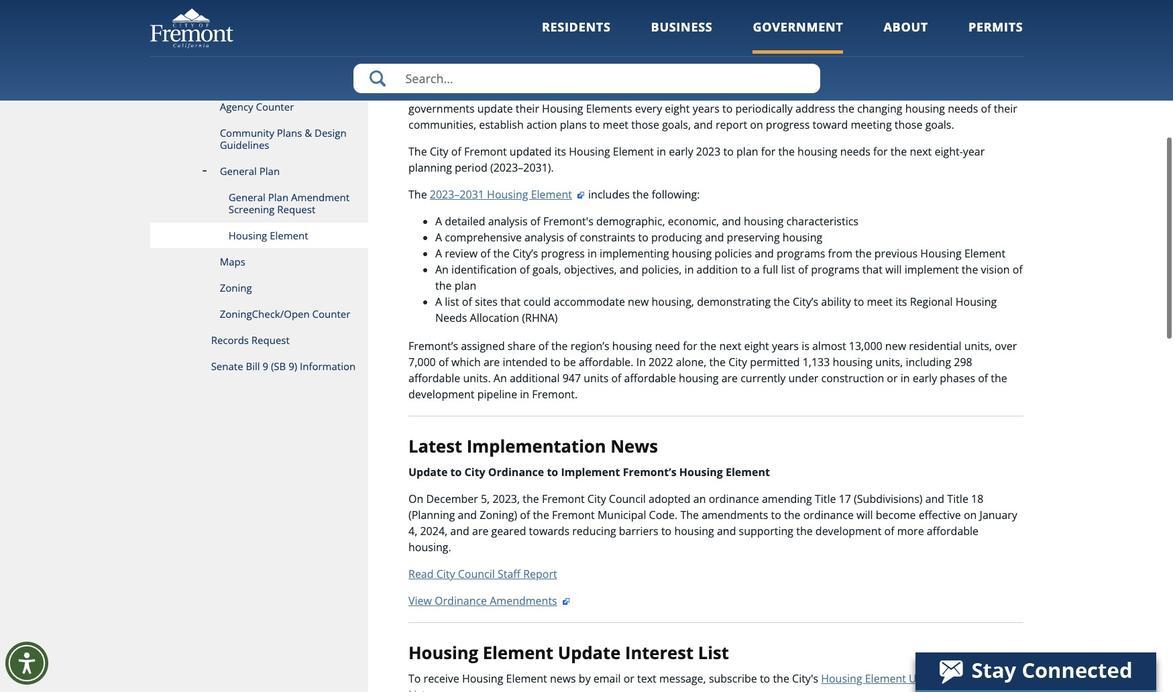Task type: describe. For each thing, give the bounding box(es) containing it.
1 vertical spatial programs
[[811, 263, 860, 277]]

in right policies,
[[685, 263, 694, 277]]

its inside a detailed analysis of fremont's demographic, economic, and housing characteristics a comprehensive analysis of constraints to producing and preserving housing a review of the city's progress in implementing housing policies and programs from the previous housing element an identification of goals, objectives, and policies, in addition to a full list of programs that will implement the vision of the plan a list of sites that could accommodate new housing, demonstrating the city's ability to meet its regional housing needs allocation (rhna)
[[896, 295, 908, 310]]

1 vertical spatial analysis
[[525, 230, 564, 245]]

meet down elements
[[603, 118, 629, 132]]

years inside fremont's assigned share of the region's housing need for the next eight years is almost 13,000 new residential units, over 7,000 of which are intended to be affordable. in 2022 alone, the city permitted 1,133 housing units, including 298 affordable units. an additional 947 units of affordable housing are currently under construction or in early phases of the development pipeline in fremont.
[[772, 339, 799, 354]]

housing up goals.
[[906, 102, 946, 116]]

1 vertical spatial fremont
[[542, 492, 585, 507]]

the for the city of fremont updated its housing element in early 2023 to plan for the housing needs for the next eight-year planning period (2023–2031).
[[409, 145, 427, 159]]

includes the following:
[[586, 187, 700, 202]]

0 horizontal spatial eight-
[[426, 43, 457, 57]]

fremont's inside latest implementation news update to city ordinance to implement fremont's housing element
[[623, 465, 677, 480]]

counter for agency counter
[[256, 100, 294, 113]]

general plan link
[[150, 158, 368, 185]]

be
[[564, 355, 576, 370]]

goals.
[[926, 118, 955, 132]]

adequately
[[744, 69, 799, 84]]

plans
[[277, 126, 302, 140]]

update
[[478, 102, 513, 116]]

plan inside the city of fremont updated its housing element in early 2023 to plan for the housing needs for the next eight-year planning period (2023–2031).
[[737, 145, 759, 159]]

following:
[[652, 187, 700, 202]]

to up implementing
[[639, 230, 649, 245]]

business
[[651, 19, 713, 35]]

0 vertical spatial list
[[698, 642, 729, 665]]

on inside under state law, all local governments in california are required to adequately plan to meet the housing needs of everyone in the community by adopting a housing element as part of their general plan. state law also requires that local governments update their housing elements every eight years to periodically address the changing housing needs of their communities, establish action plans to meet those goals, and report on progress toward meeting those goals.
[[750, 118, 763, 132]]

and down amendments
[[717, 524, 736, 539]]

housing up requires
[[888, 69, 927, 84]]

Search text field
[[353, 64, 820, 93]]

18
[[972, 492, 984, 507]]

share
[[508, 339, 536, 354]]

2023–2031 housing element link
[[430, 187, 586, 202]]

review
[[445, 247, 478, 261]]

intended
[[503, 355, 548, 370]]

housing up search text field at the top
[[575, 43, 618, 57]]

0 vertical spatial state
[[443, 69, 468, 84]]

communities,
[[409, 118, 476, 132]]

a inside under state law, all local governments in california are required to adequately plan to meet the housing needs of everyone in the community by adopting a housing element as part of their general plan. state law also requires that local governments update their housing elements every eight years to periodically address the changing housing needs of their communities, establish action plans to meet those goals, and report on progress toward meeting those goals.
[[561, 85, 567, 100]]

maps link
[[150, 249, 368, 275]]

housing up "under"
[[409, 6, 479, 30]]

housing inside the city of fremont updated its housing element in early 2023 to plan for the housing needs for the next eight-year planning period (2023–2031).
[[569, 145, 610, 159]]

to down implementation
[[547, 465, 558, 480]]

receive
[[424, 672, 460, 686]]

0 vertical spatial local
[[508, 69, 531, 84]]

will inside a detailed analysis of fremont's demographic, economic, and housing characteristics a comprehensive analysis of constraints to producing and preserving housing a review of the city's progress in implementing housing policies and programs from the previous housing element an identification of goals, objectives, and policies, in addition to a full list of programs that will implement the vision of the plan a list of sites that could accommodate new housing, demonstrating the city's ability to meet its regional housing needs allocation (rhna)
[[886, 263, 902, 277]]

plan up all
[[483, 43, 507, 57]]

under state law, all local governments in california are required to adequately plan to meet the housing needs of everyone in the community by adopting a housing element as part of their general plan. state law also requires that local governments update their housing elements every eight years to periodically address the changing housing needs of their communities, establish action plans to meet those goals, and report on progress toward meeting those goals.
[[409, 69, 1023, 132]]

eight inside under state law, all local governments in california are required to adequately plan to meet the housing needs of everyone in the community by adopting a housing element as part of their general plan. state law also requires that local governments update their housing elements every eight years to periodically address the changing housing needs of their communities, establish action plans to meet those goals, and report on progress toward meeting those goals.
[[665, 102, 690, 116]]

housing up preserving
[[744, 214, 784, 229]]

guidelines
[[220, 138, 269, 152]]

3 a from the top
[[436, 247, 442, 261]]

regional
[[910, 295, 953, 310]]

needs inside the city of fremont updated its housing element in early 2023 to plan for the housing needs for the next eight-year planning period (2023–2031).
[[841, 145, 871, 159]]

ability
[[822, 295, 851, 310]]

progress inside under state law, all local governments in california are required to adequately plan to meet the housing needs of everyone in the community by adopting a housing element as part of their general plan. state law also requires that local governments update their housing elements every eight years to periodically address the changing housing needs of their communities, establish action plans to meet those goals, and report on progress toward meeting those goals.
[[766, 118, 810, 132]]

for inside fremont's assigned share of the region's housing need for the next eight years is almost 13,000 new residential units, over 7,000 of which are intended to be affordable. in 2022 alone, the city permitted 1,133 housing units, including 298 affordable units. an additional 947 units of affordable housing are currently under construction or in early phases of the development pipeline in fremont.
[[683, 339, 698, 354]]

1 horizontal spatial local
[[943, 85, 966, 100]]

and up preserving
[[722, 214, 741, 229]]

2024,
[[420, 524, 448, 539]]

on december 5, 2023, the fremont city council adopted an ordinance amending title 17 (subdivisions) and title 18 (planning and zoning) of the fremont municipal code. the amendments to the ordinance will become effective on january 4, 2024, and are geared towards reducing barriers to housing and supporting the development of more affordable housing.
[[409, 492, 1018, 555]]

0 horizontal spatial an
[[409, 43, 423, 57]]

construction
[[822, 371, 885, 386]]

meet up also
[[840, 69, 866, 84]]

0 horizontal spatial that
[[501, 295, 521, 310]]

(subdivisions)
[[854, 492, 923, 507]]

housing up elements
[[570, 85, 611, 100]]

assigned
[[461, 339, 505, 354]]

1 vertical spatial governments
[[409, 102, 475, 116]]

records request
[[211, 334, 290, 347]]

0 horizontal spatial year
[[457, 43, 481, 57]]

meet down the housing element (2023–2031)
[[524, 43, 552, 57]]

(2023–2031).
[[490, 161, 554, 175]]

latest
[[409, 435, 462, 459]]

update inside latest implementation news update to city ordinance to implement fremont's housing element
[[409, 465, 448, 480]]

are down 'assigned'
[[484, 355, 500, 370]]

an
[[694, 492, 706, 507]]

1 horizontal spatial their
[[708, 85, 732, 100]]

implement
[[905, 263, 959, 277]]

0 vertical spatial interest
[[625, 642, 694, 665]]

request inside general plan amendment screening request
[[277, 203, 316, 216]]

element inside a detailed analysis of fremont's demographic, economic, and housing characteristics a comprehensive analysis of constraints to producing and preserving housing a review of the city's progress in implementing housing policies and programs from the previous housing element an identification of goals, objectives, and policies, in addition to a full list of programs that will implement the vision of the plan a list of sites that could accommodate new housing, demonstrating the city's ability to meet its regional housing needs allocation (rhna)
[[965, 247, 1006, 261]]

to up report
[[723, 102, 733, 116]]

1 horizontal spatial list
[[781, 263, 796, 277]]

in down "under"
[[409, 85, 418, 100]]

establish
[[479, 118, 524, 132]]

preserving
[[727, 230, 780, 245]]

to up the december at the left
[[451, 465, 462, 480]]

needs
[[436, 311, 467, 326]]

city inside the city of fremont updated its housing element in early 2023 to plan for the housing needs for the next eight-year planning period (2023–2031).
[[430, 145, 449, 159]]

meet inside a detailed analysis of fremont's demographic, economic, and housing characteristics a comprehensive analysis of constraints to producing and preserving housing a review of the city's progress in implementing housing policies and programs from the previous housing element an identification of goals, objectives, and policies, in addition to a full list of programs that will implement the vision of the plan a list of sites that could accommodate new housing, demonstrating the city's ability to meet its regional housing needs allocation (rhna)
[[867, 295, 893, 310]]

17
[[839, 492, 852, 507]]

the for the 2023–2031 housing element
[[409, 187, 427, 202]]

economic,
[[668, 214, 720, 229]]

1 horizontal spatial for
[[761, 145, 776, 159]]

permitted
[[750, 355, 800, 370]]

fremont's
[[543, 214, 594, 229]]

early inside fremont's assigned share of the region's housing need for the next eight years is almost 13,000 new residential units, over 7,000 of which are intended to be affordable. in 2022 alone, the city permitted 1,133 housing units, including 298 affordable units. an additional 947 units of affordable housing are currently under construction or in early phases of the development pipeline in fremont.
[[913, 371, 938, 386]]

years inside under state law, all local governments in california are required to adequately plan to meet the housing needs of everyone in the community by adopting a housing element as part of their general plan. state law also requires that local governments update their housing elements every eight years to periodically address the changing housing needs of their communities, establish action plans to meet those goals, and report on progress toward meeting those goals.
[[693, 102, 720, 116]]

and right "2024,"
[[450, 524, 470, 539]]

december
[[426, 492, 478, 507]]

to up supporting at bottom
[[771, 508, 782, 523]]

2 a from the top
[[436, 230, 442, 245]]

housing down alone,
[[679, 371, 719, 386]]

2 title from the left
[[948, 492, 969, 507]]

in up the required
[[722, 43, 732, 57]]

element inside the city of fremont updated its housing element in early 2023 to plan for the housing needs for the next eight-year planning period (2023–2031).
[[613, 145, 654, 159]]

agency counter
[[220, 100, 294, 113]]

1 vertical spatial ordinance
[[804, 508, 854, 523]]

become
[[876, 508, 916, 523]]

community
[[220, 126, 274, 140]]

(rhna)
[[522, 311, 558, 326]]

1 vertical spatial update
[[558, 642, 621, 665]]

goals, inside under state law, all local governments in california are required to adequately plan to meet the housing needs of everyone in the community by adopting a housing element as part of their general plan. state law also requires that local governments update their housing elements every eight years to periodically address the changing housing needs of their communities, establish action plans to meet those goals, and report on progress toward meeting those goals.
[[662, 118, 691, 132]]

and up policies
[[705, 230, 724, 245]]

to up law
[[827, 69, 837, 84]]

government
[[753, 19, 844, 35]]

general plan amendment screening request
[[229, 191, 350, 216]]

about link
[[884, 19, 929, 53]]

general inside under state law, all local governments in california are required to adequately plan to meet the housing needs of everyone in the community by adopting a housing element as part of their general plan. state law also requires that local governments update their housing elements every eight years to periodically address the changing housing needs of their communities, establish action plans to meet those goals, and report on progress toward meeting those goals.
[[735, 85, 774, 100]]

request inside 'link'
[[252, 334, 290, 347]]

1 vertical spatial council
[[458, 567, 495, 582]]

in down including
[[901, 371, 910, 386]]

geared
[[492, 524, 526, 539]]

fremont's inside fremont's assigned share of the region's housing need for the next eight years is almost 13,000 new residential units, over 7,000 of which are intended to be affordable. in 2022 alone, the city permitted 1,133 housing units, including 298 affordable units. an additional 947 units of affordable housing are currently under construction or in early phases of the development pipeline in fremont.
[[409, 339, 458, 354]]

7,000
[[409, 355, 436, 370]]

producing
[[652, 230, 702, 245]]

interest inside housing element update interest list
[[949, 672, 988, 686]]

city inside on december 5, 2023, the fremont city council adopted an ordinance amending title 17 (subdivisions) and title 18 (planning and zoning) of the fremont municipal code. the amendments to the ordinance will become effective on january 4, 2024, and are geared towards reducing barriers to housing and supporting the development of more affordable housing.
[[588, 492, 606, 507]]

plan inside under state law, all local governments in california are required to adequately plan to meet the housing needs of everyone in the community by adopting a housing element as part of their general plan. state law also requires that local governments update their housing elements every eight years to periodically address the changing housing needs of their communities, establish action plans to meet those goals, and report on progress toward meeting those goals.
[[802, 69, 824, 84]]

identification
[[452, 263, 517, 277]]

to right plans
[[590, 118, 600, 132]]

the inside on december 5, 2023, the fremont city council adopted an ordinance amending title 17 (subdivisions) and title 18 (planning and zoning) of the fremont municipal code. the amendments to the ordinance will become effective on january 4, 2024, and are geared towards reducing barriers to housing and supporting the development of more affordable housing.
[[681, 508, 699, 523]]

city right read
[[437, 567, 455, 582]]

housing up 'construction' at the bottom right of page
[[833, 355, 873, 370]]

in down "an eight-year plan to meet the housing needs of everyone in the community"
[[603, 69, 612, 84]]

amendments
[[702, 508, 769, 523]]

amending
[[762, 492, 812, 507]]

2 vertical spatial fremont
[[552, 508, 595, 523]]

to down code.
[[662, 524, 672, 539]]

0 horizontal spatial city's
[[513, 247, 538, 261]]

1 horizontal spatial governments
[[534, 69, 600, 84]]

everyone inside under state law, all local governments in california are required to adequately plan to meet the housing needs of everyone in the community by adopting a housing element as part of their general plan. state law also requires that local governments update their housing elements every eight years to periodically address the changing housing needs of their communities, establish action plans to meet those goals, and report on progress toward meeting those goals.
[[976, 69, 1023, 84]]

implementation
[[467, 435, 606, 459]]

2 housing element update interest list from the top
[[409, 672, 988, 693]]

&
[[305, 126, 312, 140]]

1 horizontal spatial state
[[804, 85, 830, 100]]

read city council staff report
[[409, 567, 557, 582]]

view ordinance amendments link
[[409, 594, 571, 609]]

maps
[[220, 255, 245, 268]]

affordable inside on december 5, 2023, the fremont city council adopted an ordinance amending title 17 (subdivisions) and title 18 (planning and zoning) of the fremont municipal code. the amendments to the ordinance will become effective on january 4, 2024, and are geared towards reducing barriers to housing and supporting the development of more affordable housing.
[[927, 524, 979, 539]]

0 vertical spatial community
[[756, 43, 817, 57]]

4 a from the top
[[436, 295, 442, 310]]

to right the required
[[731, 69, 741, 84]]

agency
[[220, 100, 253, 113]]

housing element
[[229, 229, 308, 242]]

view
[[409, 594, 432, 609]]

information
[[300, 360, 356, 373]]

every
[[635, 102, 662, 116]]

(planning
[[409, 508, 455, 523]]

residents link
[[542, 19, 611, 53]]

1 horizontal spatial affordable
[[624, 371, 676, 386]]

plan.
[[777, 85, 801, 100]]

0 horizontal spatial or
[[624, 672, 635, 686]]

general plan
[[220, 164, 280, 178]]

and inside under state law, all local governments in california are required to adequately plan to meet the housing needs of everyone in the community by adopting a housing element as part of their general plan. state law also requires that local governments update their housing elements every eight years to periodically address the changing housing needs of their communities, establish action plans to meet those goals, and report on progress toward meeting those goals.
[[694, 118, 713, 132]]

element inside under state law, all local governments in california are required to adequately plan to meet the housing needs of everyone in the community by adopting a housing element as part of their general plan. state law also requires that local governments update their housing elements every eight years to periodically address the changing housing needs of their communities, establish action plans to meet those goals, and report on progress toward meeting those goals.
[[614, 85, 655, 100]]

0 vertical spatial units,
[[965, 339, 992, 354]]

records request link
[[150, 327, 368, 354]]

(sb
[[271, 360, 286, 373]]

more
[[898, 524, 924, 539]]

business link
[[651, 19, 713, 53]]

objectives,
[[564, 263, 617, 277]]

in down additional
[[520, 387, 530, 402]]

staff
[[498, 567, 521, 582]]

update inside housing element update interest list
[[909, 672, 946, 686]]

community plans & design guidelines link
[[150, 120, 368, 158]]

1 those from the left
[[632, 118, 660, 132]]

are inside on december 5, 2023, the fremont city council adopted an ordinance amending title 17 (subdivisions) and title 18 (planning and zoning) of the fremont municipal code. the amendments to the ordinance will become effective on january 4, 2024, and are geared towards reducing barriers to housing and supporting the development of more affordable housing.
[[472, 524, 489, 539]]

an inside a detailed analysis of fremont's demographic, economic, and housing characteristics a comprehensive analysis of constraints to producing and preserving housing a review of the city's progress in implementing housing policies and programs from the previous housing element an identification of goals, objectives, and policies, in addition to a full list of programs that will implement the vision of the plan a list of sites that could accommodate new housing, demonstrating the city's ability to meet its regional housing needs allocation (rhna)
[[436, 263, 449, 277]]



Task type: locate. For each thing, give the bounding box(es) containing it.
progress up objectives,
[[541, 247, 585, 261]]

the down "planning"
[[409, 187, 427, 202]]

list up subscribe
[[698, 642, 729, 665]]

housing up an
[[680, 465, 723, 480]]

an inside fremont's assigned share of the region's housing need for the next eight years is almost 13,000 new residential units, over 7,000 of which are intended to be affordable. in 2022 alone, the city permitted 1,133 housing units, including 298 affordable units. an additional 947 units of affordable housing are currently under construction or in early phases of the development pipeline in fremont.
[[494, 371, 507, 386]]

fremont up towards
[[542, 492, 585, 507]]

the inside the city of fremont updated its housing element in early 2023 to plan for the housing needs for the next eight-year planning period (2023–2031).
[[409, 145, 427, 159]]

list down to
[[409, 688, 426, 693]]

units, down 13,000
[[876, 355, 903, 370]]

1 vertical spatial fremont's
[[623, 465, 677, 480]]

that up goals.
[[920, 85, 940, 100]]

the city of fremont updated its housing element in early 2023 to plan for the housing needs for the next eight-year planning period (2023–2031).
[[409, 145, 985, 175]]

13,000
[[849, 339, 883, 354]]

plan down general plan link
[[268, 191, 289, 204]]

next inside the city of fremont updated its housing element in early 2023 to plan for the housing needs for the next eight-year planning period (2023–2031).
[[910, 145, 932, 159]]

bill
[[246, 360, 260, 373]]

0 horizontal spatial next
[[720, 339, 742, 354]]

programs
[[777, 247, 826, 261], [811, 263, 860, 277]]

progress inside a detailed analysis of fremont's demographic, economic, and housing characteristics a comprehensive analysis of constraints to producing and preserving housing a review of the city's progress in implementing housing policies and programs from the previous housing element an identification of goals, objectives, and policies, in addition to a full list of programs that will implement the vision of the plan a list of sites that could accommodate new housing, demonstrating the city's ability to meet its regional housing needs allocation (rhna)
[[541, 247, 585, 261]]

residential
[[909, 339, 962, 354]]

1 vertical spatial units,
[[876, 355, 903, 370]]

0 horizontal spatial governments
[[409, 102, 475, 116]]

0 vertical spatial eight-
[[426, 43, 457, 57]]

effective
[[919, 508, 961, 523]]

eight- inside the city of fremont updated its housing element in early 2023 to plan for the housing needs for the next eight-year planning period (2023–2031).
[[935, 145, 963, 159]]

0 vertical spatial eight
[[665, 102, 690, 116]]

also
[[852, 85, 873, 100]]

housing down producing
[[672, 247, 712, 261]]

part
[[672, 85, 693, 100]]

barriers
[[619, 524, 659, 539]]

law,
[[471, 69, 491, 84]]

a left review
[[436, 247, 442, 261]]

eight down part
[[665, 102, 690, 116]]

5,
[[481, 492, 490, 507]]

affordable down 7,000
[[409, 371, 461, 386]]

to down policies
[[741, 263, 751, 277]]

2 those from the left
[[895, 118, 923, 132]]

next inside fremont's assigned share of the region's housing need for the next eight years is almost 13,000 new residential units, over 7,000 of which are intended to be affordable. in 2022 alone, the city permitted 1,133 housing units, including 298 affordable units. an additional 947 units of affordable housing are currently under construction or in early phases of the development pipeline in fremont.
[[720, 339, 742, 354]]

0 vertical spatial the
[[409, 145, 427, 159]]

1 vertical spatial will
[[857, 508, 873, 523]]

plan down report
[[737, 145, 759, 159]]

implement
[[561, 465, 620, 480]]

pipeline
[[478, 387, 517, 402]]

year inside the city of fremont updated its housing element in early 2023 to plan for the housing needs for the next eight-year planning period (2023–2031).
[[963, 145, 985, 159]]

will inside on december 5, 2023, the fremont city council adopted an ordinance amending title 17 (subdivisions) and title 18 (planning and zoning) of the fremont municipal code. the amendments to the ordinance will become effective on january 4, 2024, and are geared towards reducing barriers to housing and supporting the development of more affordable housing.
[[857, 508, 873, 523]]

general down the guidelines
[[220, 164, 257, 178]]

policies,
[[642, 263, 682, 277]]

1 horizontal spatial a
[[754, 263, 760, 277]]

ordinance
[[488, 465, 544, 480], [435, 594, 487, 609]]

is
[[802, 339, 810, 354]]

demonstrating
[[697, 295, 771, 310]]

email
[[594, 672, 621, 686]]

governments up adopting
[[534, 69, 600, 84]]

0 vertical spatial an
[[409, 43, 423, 57]]

counter inside zoningcheck/open counter link
[[312, 307, 351, 321]]

local up goals.
[[943, 85, 966, 100]]

progress down periodically
[[766, 118, 810, 132]]

housing right receive
[[462, 672, 504, 686]]

and down implementing
[[620, 263, 639, 277]]

that up allocation on the left top of page
[[501, 295, 521, 310]]

next down the demonstrating
[[720, 339, 742, 354]]

by inside under state law, all local governments in california are required to adequately plan to meet the housing needs of everyone in the community by adopting a housing element as part of their general plan. state law also requires that local governments update their housing elements every eight years to periodically address the changing housing needs of their communities, establish action plans to meet those goals, and report on progress toward meeting those goals.
[[499, 85, 511, 100]]

council up view ordinance amendments at bottom
[[458, 567, 495, 582]]

0 horizontal spatial update
[[409, 465, 448, 480]]

its left regional
[[896, 295, 908, 310]]

plan inside a detailed analysis of fremont's demographic, economic, and housing characteristics a comprehensive analysis of constraints to producing and preserving housing a review of the city's progress in implementing housing policies and programs from the previous housing element an identification of goals, objectives, and policies, in addition to a full list of programs that will implement the vision of the plan a list of sites that could accommodate new housing, demonstrating the city's ability to meet its regional housing needs allocation (rhna)
[[455, 279, 477, 293]]

city inside fremont's assigned share of the region's housing need for the next eight years is almost 13,000 new residential units, over 7,000 of which are intended to be affordable. in 2022 alone, the city permitted 1,133 housing units, including 298 affordable units. an additional 947 units of affordable housing are currently under construction or in early phases of the development pipeline in fremont.
[[729, 355, 748, 370]]

units.
[[463, 371, 491, 386]]

a inside a detailed analysis of fremont's demographic, economic, and housing characteristics a comprehensive analysis of constraints to producing and preserving housing a review of the city's progress in implementing housing policies and programs from the previous housing element an identification of goals, objectives, and policies, in addition to a full list of programs that will implement the vision of the plan a list of sites that could accommodate new housing, demonstrating the city's ability to meet its regional housing needs allocation (rhna)
[[754, 263, 760, 277]]

1 vertical spatial ordinance
[[435, 594, 487, 609]]

2 horizontal spatial that
[[920, 85, 940, 100]]

1 horizontal spatial eight
[[745, 339, 770, 354]]

to inside fremont's assigned share of the region's housing need for the next eight years is almost 13,000 new residential units, over 7,000 of which are intended to be affordable. in 2022 alone, the city permitted 1,133 housing units, including 298 affordable units. an additional 947 units of affordable housing are currently under construction or in early phases of the development pipeline in fremont.
[[551, 355, 561, 370]]

years up report
[[693, 102, 720, 116]]

298
[[954, 355, 973, 370]]

goals, inside a detailed analysis of fremont's demographic, economic, and housing characteristics a comprehensive analysis of constraints to producing and preserving housing a review of the city's progress in implementing housing policies and programs from the previous housing element an identification of goals, objectives, and policies, in addition to a full list of programs that will implement the vision of the plan a list of sites that could accommodate new housing, demonstrating the city's ability to meet its regional housing needs allocation (rhna)
[[533, 263, 562, 277]]

1 horizontal spatial city's
[[793, 295, 819, 310]]

0 vertical spatial a
[[561, 85, 567, 100]]

eight- down goals.
[[935, 145, 963, 159]]

9
[[263, 360, 268, 373]]

0 horizontal spatial list
[[409, 688, 426, 693]]

title
[[815, 492, 836, 507], [948, 492, 969, 507]]

1 title from the left
[[815, 492, 836, 507]]

affordable down in
[[624, 371, 676, 386]]

community inside under state law, all local governments in california are required to adequately plan to meet the housing needs of everyone in the community by adopting a housing element as part of their general plan. state law also requires that local governments update their housing elements every eight years to periodically address the changing housing needs of their communities, establish action plans to meet those goals, and report on progress toward meeting those goals.
[[440, 85, 497, 100]]

1 horizontal spatial ordinance
[[804, 508, 854, 523]]

0 vertical spatial city's
[[513, 247, 538, 261]]

amendments
[[490, 594, 557, 609]]

fremont inside the city of fremont updated its housing element in early 2023 to plan for the housing needs for the next eight-year planning period (2023–2031).
[[464, 145, 507, 159]]

housing inside latest implementation news update to city ordinance to implement fremont's housing element
[[680, 465, 723, 480]]

will down (subdivisions) in the bottom of the page
[[857, 508, 873, 523]]

a
[[561, 85, 567, 100], [754, 263, 760, 277]]

1 vertical spatial years
[[772, 339, 799, 354]]

on inside on december 5, 2023, the fremont city council adopted an ordinance amending title 17 (subdivisions) and title 18 (planning and zoning) of the fremont municipal code. the amendments to the ordinance will become effective on january 4, 2024, and are geared towards reducing barriers to housing and supporting the development of more affordable housing.
[[964, 508, 977, 523]]

ordinance inside latest implementation news update to city ordinance to implement fremont's housing element
[[488, 465, 544, 480]]

2 horizontal spatial an
[[494, 371, 507, 386]]

ordinance up the 2023,
[[488, 465, 544, 480]]

element inside latest implementation news update to city ordinance to implement fremont's housing element
[[726, 465, 770, 480]]

eight inside fremont's assigned share of the region's housing need for the next eight years is almost 13,000 new residential units, over 7,000 of which are intended to be affordable. in 2022 alone, the city permitted 1,133 housing units, including 298 affordable units. an additional 947 units of affordable housing are currently under construction or in early phases of the development pipeline in fremont.
[[745, 339, 770, 354]]

government link
[[753, 19, 844, 53]]

housing element update interest list link
[[409, 672, 988, 693]]

1 horizontal spatial community
[[756, 43, 817, 57]]

analysis down 2023–2031 housing element link
[[488, 214, 528, 229]]

1 vertical spatial new
[[886, 339, 907, 354]]

adopting
[[514, 85, 559, 100]]

senate bill 9 (sb 9) information link
[[150, 354, 368, 380]]

are inside under state law, all local governments in california are required to adequately plan to meet the housing needs of everyone in the community by adopting a housing element as part of their general plan. state law also requires that local governments update their housing elements every eight years to periodically address the changing housing needs of their communities, establish action plans to meet those goals, and report on progress toward meeting those goals.
[[665, 69, 682, 84]]

and up full
[[755, 247, 774, 261]]

or right 'construction' at the bottom right of page
[[887, 371, 898, 386]]

0 vertical spatial request
[[277, 203, 316, 216]]

are left currently
[[722, 371, 738, 386]]

city's left ability
[[793, 295, 819, 310]]

city inside latest implementation news update to city ordinance to implement fremont's housing element
[[465, 465, 486, 480]]

1 horizontal spatial everyone
[[976, 69, 1023, 84]]

units
[[584, 371, 609, 386]]

community plans & design guidelines
[[220, 126, 347, 152]]

action
[[527, 118, 557, 132]]

0 vertical spatial list
[[781, 263, 796, 277]]

0 horizontal spatial interest
[[625, 642, 694, 665]]

of
[[655, 43, 666, 57], [963, 69, 973, 84], [695, 85, 705, 100], [981, 102, 991, 116], [451, 145, 462, 159], [531, 214, 541, 229], [567, 230, 577, 245], [481, 247, 491, 261], [520, 263, 530, 277], [798, 263, 809, 277], [1013, 263, 1023, 277], [462, 295, 472, 310], [539, 339, 549, 354], [439, 355, 449, 370], [612, 371, 622, 386], [978, 371, 989, 386], [520, 508, 530, 523], [885, 524, 895, 539]]

housing element link
[[150, 223, 368, 249]]

0 vertical spatial its
[[555, 145, 566, 159]]

0 vertical spatial development
[[409, 387, 475, 402]]

that inside under state law, all local governments in california are required to adequately plan to meet the housing needs of everyone in the community by adopting a housing element as part of their general plan. state law also requires that local governments update their housing elements every eight years to periodically address the changing housing needs of their communities, establish action plans to meet those goals, and report on progress toward meeting those goals.
[[920, 85, 940, 100]]

fremont's up 7,000
[[409, 339, 458, 354]]

0 vertical spatial year
[[457, 43, 481, 57]]

0 vertical spatial or
[[887, 371, 898, 386]]

housing right city's
[[821, 672, 863, 686]]

demographic,
[[596, 214, 665, 229]]

general inside general plan amendment screening request
[[229, 191, 266, 204]]

1 vertical spatial request
[[252, 334, 290, 347]]

1 horizontal spatial council
[[609, 492, 646, 507]]

required
[[685, 69, 728, 84]]

0 vertical spatial council
[[609, 492, 646, 507]]

state up address
[[804, 85, 830, 100]]

eight
[[665, 102, 690, 116], [745, 339, 770, 354]]

under
[[789, 371, 819, 386]]

0 horizontal spatial eight
[[665, 102, 690, 116]]

0 vertical spatial everyone
[[669, 43, 719, 57]]

city up currently
[[729, 355, 748, 370]]

a left detailed
[[436, 214, 442, 229]]

zoningcheck/open counter link
[[150, 301, 368, 327]]

development inside fremont's assigned share of the region's housing need for the next eight years is almost 13,000 new residential units, over 7,000 of which are intended to be affordable. in 2022 alone, the city permitted 1,133 housing units, including 298 affordable units. an additional 947 units of affordable housing are currently under construction or in early phases of the development pipeline in fremont.
[[409, 387, 475, 402]]

4,
[[409, 524, 418, 539]]

report
[[524, 567, 557, 582]]

or inside fremont's assigned share of the region's housing need for the next eight years is almost 13,000 new residential units, over 7,000 of which are intended to be affordable. in 2022 alone, the city permitted 1,133 housing units, including 298 affordable units. an additional 947 units of affordable housing are currently under construction or in early phases of the development pipeline in fremont.
[[887, 371, 898, 386]]

housing down plans
[[569, 145, 610, 159]]

plan for general plan
[[260, 164, 280, 178]]

on
[[750, 118, 763, 132], [964, 508, 977, 523]]

latest implementation news update to city ordinance to implement fremont's housing element
[[409, 435, 770, 480]]

0 vertical spatial governments
[[534, 69, 600, 84]]

1 vertical spatial plan
[[268, 191, 289, 204]]

0 horizontal spatial units,
[[876, 355, 903, 370]]

council
[[609, 492, 646, 507], [458, 567, 495, 582]]

local right all
[[508, 69, 531, 84]]

message,
[[660, 672, 706, 686]]

2 horizontal spatial update
[[909, 672, 946, 686]]

goals, down every
[[662, 118, 691, 132]]

plan for general plan amendment screening request
[[268, 191, 289, 204]]

0 horizontal spatial those
[[632, 118, 660, 132]]

0 horizontal spatial ordinance
[[435, 594, 487, 609]]

1 horizontal spatial year
[[963, 145, 985, 159]]

counter inside agency counter link
[[256, 100, 294, 113]]

zoningcheck/open counter
[[220, 307, 351, 321]]

1 vertical spatial list
[[409, 688, 426, 693]]

1 vertical spatial list
[[445, 295, 459, 310]]

1 horizontal spatial by
[[579, 672, 591, 686]]

0 vertical spatial ordinance
[[488, 465, 544, 480]]

over
[[995, 339, 1017, 354]]

fremont's down news
[[623, 465, 677, 480]]

in
[[637, 355, 646, 370]]

1 vertical spatial everyone
[[976, 69, 1023, 84]]

2 horizontal spatial for
[[874, 145, 888, 159]]

and up effective
[[926, 492, 945, 507]]

general for general plan
[[220, 164, 257, 178]]

list inside housing element update interest list
[[409, 688, 426, 693]]

plan down identification on the top left of the page
[[455, 279, 477, 293]]

years
[[693, 102, 720, 116], [772, 339, 799, 354]]

housing
[[409, 6, 479, 30], [570, 85, 611, 100], [542, 102, 583, 116], [569, 145, 610, 159], [487, 187, 528, 202], [229, 229, 267, 242], [921, 247, 962, 261], [956, 295, 997, 310], [680, 465, 723, 480], [409, 642, 479, 665], [462, 672, 504, 686], [821, 672, 863, 686]]

in inside the city of fremont updated its housing element in early 2023 to plan for the housing needs for the next eight-year planning period (2023–2031).
[[657, 145, 666, 159]]

an
[[409, 43, 423, 57], [436, 263, 449, 277], [494, 371, 507, 386]]

1 horizontal spatial an
[[436, 263, 449, 277]]

housing up in
[[613, 339, 652, 354]]

list
[[781, 263, 796, 277], [445, 295, 459, 310]]

a left comprehensive
[[436, 230, 442, 245]]

2 horizontal spatial affordable
[[927, 524, 979, 539]]

community down law,
[[440, 85, 497, 100]]

or
[[887, 371, 898, 386], [624, 672, 635, 686]]

and
[[694, 118, 713, 132], [722, 214, 741, 229], [705, 230, 724, 245], [755, 247, 774, 261], [620, 263, 639, 277], [926, 492, 945, 507], [458, 508, 477, 523], [450, 524, 470, 539], [717, 524, 736, 539]]

an up "under"
[[409, 43, 423, 57]]

0 horizontal spatial a
[[561, 85, 567, 100]]

council up municipal
[[609, 492, 646, 507]]

counter for zoningcheck/open counter
[[312, 307, 351, 321]]

plan inside general plan amendment screening request
[[268, 191, 289, 204]]

housing down (2023–2031).
[[487, 187, 528, 202]]

element inside housing element update interest list
[[865, 672, 907, 686]]

in up objectives,
[[588, 247, 597, 261]]

0 horizontal spatial will
[[857, 508, 873, 523]]

everyone down permits link
[[976, 69, 1023, 84]]

housing up plans
[[542, 102, 583, 116]]

a up needs
[[436, 295, 442, 310]]

housing inside the city of fremont updated its housing element in early 2023 to plan for the housing needs for the next eight-year planning period (2023–2031).
[[798, 145, 838, 159]]

and down the december at the left
[[458, 508, 477, 523]]

housing.
[[409, 540, 451, 555]]

0 horizontal spatial affordable
[[409, 371, 461, 386]]

1 vertical spatial next
[[720, 339, 742, 354]]

2 vertical spatial the
[[681, 508, 699, 523]]

1 horizontal spatial those
[[895, 118, 923, 132]]

currently
[[741, 371, 786, 386]]

housing inside housing element update interest list
[[821, 672, 863, 686]]

new inside a detailed analysis of fremont's demographic, economic, and housing characteristics a comprehensive analysis of constraints to producing and preserving housing a review of the city's progress in implementing housing policies and programs from the previous housing element an identification of goals, objectives, and policies, in addition to a full list of programs that will implement the vision of the plan a list of sites that could accommodate new housing, demonstrating the city's ability to meet its regional housing needs allocation (rhna)
[[628, 295, 649, 310]]

housing down characteristics
[[783, 230, 823, 245]]

to right 2023
[[724, 145, 734, 159]]

1 vertical spatial an
[[436, 263, 449, 277]]

0 vertical spatial programs
[[777, 247, 826, 261]]

housing up implement
[[921, 247, 962, 261]]

years up permitted
[[772, 339, 799, 354]]

1 vertical spatial housing element update interest list
[[409, 672, 988, 693]]

amendment
[[291, 191, 350, 204]]

1 vertical spatial by
[[579, 672, 591, 686]]

will down 'previous'
[[886, 263, 902, 277]]

0 vertical spatial ordinance
[[709, 492, 759, 507]]

an down review
[[436, 263, 449, 277]]

additional
[[510, 371, 560, 386]]

those left goals.
[[895, 118, 923, 132]]

housing down vision
[[956, 295, 997, 310]]

counter up the "information"
[[312, 307, 351, 321]]

next
[[910, 145, 932, 159], [720, 339, 742, 354]]

general down general plan at the left top
[[229, 191, 266, 204]]

periodically
[[736, 102, 793, 116]]

to right ability
[[854, 295, 865, 310]]

city's
[[513, 247, 538, 261], [793, 295, 819, 310]]

housing up receive
[[409, 642, 479, 665]]

meet right ability
[[867, 295, 893, 310]]

0 vertical spatial analysis
[[488, 214, 528, 229]]

0 vertical spatial progress
[[766, 118, 810, 132]]

1 housing element update interest list from the top
[[409, 642, 729, 665]]

development down 7,000
[[409, 387, 475, 402]]

general up periodically
[[735, 85, 774, 100]]

development inside on december 5, 2023, the fremont city council adopted an ordinance amending title 17 (subdivisions) and title 18 (planning and zoning) of the fremont municipal code. the amendments to the ordinance will become effective on january 4, 2024, and are geared towards reducing barriers to housing and supporting the development of more affordable housing.
[[816, 524, 882, 539]]

counter up plans
[[256, 100, 294, 113]]

1 vertical spatial local
[[943, 85, 966, 100]]

the up "planning"
[[409, 145, 427, 159]]

meeting
[[851, 118, 892, 132]]

city down implement
[[588, 492, 606, 507]]

zoning link
[[150, 275, 368, 301]]

housing element (2023–2031)
[[409, 6, 657, 30]]

0 vertical spatial goals,
[[662, 118, 691, 132]]

new inside fremont's assigned share of the region's housing need for the next eight years is almost 13,000 new residential units, over 7,000 of which are intended to be affordable. in 2022 alone, the city permitted 1,133 housing units, including 298 affordable units. an additional 947 units of affordable housing are currently under construction or in early phases of the development pipeline in fremont.
[[886, 339, 907, 354]]

including
[[906, 355, 952, 370]]

city
[[430, 145, 449, 159], [729, 355, 748, 370], [465, 465, 486, 480], [588, 492, 606, 507], [437, 567, 455, 582]]

1 horizontal spatial next
[[910, 145, 932, 159]]

0 vertical spatial general
[[735, 85, 774, 100]]

that down 'previous'
[[863, 263, 883, 277]]

0 horizontal spatial development
[[409, 387, 475, 402]]

2 horizontal spatial their
[[994, 102, 1018, 116]]

general plan amendment screening request link
[[150, 185, 368, 223]]

ordinance up amendments
[[709, 492, 759, 507]]

to
[[510, 43, 521, 57], [731, 69, 741, 84], [827, 69, 837, 84], [723, 102, 733, 116], [590, 118, 600, 132], [724, 145, 734, 159], [639, 230, 649, 245], [741, 263, 751, 277], [854, 295, 865, 310], [551, 355, 561, 370], [451, 465, 462, 480], [547, 465, 558, 480], [771, 508, 782, 523], [662, 524, 672, 539], [760, 672, 771, 686]]

stay connected image
[[916, 653, 1156, 690]]

0 horizontal spatial title
[[815, 492, 836, 507]]

the down an
[[681, 508, 699, 523]]

0 vertical spatial new
[[628, 295, 649, 310]]

1 horizontal spatial its
[[896, 295, 908, 310]]

1 horizontal spatial new
[[886, 339, 907, 354]]

characteristics
[[787, 214, 859, 229]]

to down the housing element (2023–2031)
[[510, 43, 521, 57]]

1 horizontal spatial fremont's
[[623, 465, 677, 480]]

0 horizontal spatial counter
[[256, 100, 294, 113]]

housing down screening on the left top of page
[[229, 229, 267, 242]]

plans
[[560, 118, 587, 132]]

council inside on december 5, 2023, the fremont city council adopted an ordinance amending title 17 (subdivisions) and title 18 (planning and zoning) of the fremont municipal code. the amendments to the ordinance will become effective on january 4, 2024, and are geared towards reducing barriers to housing and supporting the development of more affordable housing.
[[609, 492, 646, 507]]

text
[[638, 672, 657, 686]]

0 horizontal spatial its
[[555, 145, 566, 159]]

1 vertical spatial the
[[409, 187, 427, 202]]

that
[[920, 85, 940, 100], [863, 263, 883, 277], [501, 295, 521, 310]]

affordable.
[[579, 355, 634, 370]]

zoning
[[220, 281, 252, 295]]

programs up full
[[777, 247, 826, 261]]

comprehensive
[[445, 230, 522, 245]]

2023,
[[493, 492, 520, 507]]

0 horizontal spatial for
[[683, 339, 698, 354]]

early down including
[[913, 371, 938, 386]]

community
[[756, 43, 817, 57], [440, 85, 497, 100]]

to right subscribe
[[760, 672, 771, 686]]

early
[[669, 145, 694, 159], [913, 371, 938, 386]]

includes
[[589, 187, 630, 202]]

implementing
[[600, 247, 669, 261]]

0 horizontal spatial fremont's
[[409, 339, 458, 354]]

9)
[[289, 360, 297, 373]]

city up "planning"
[[430, 145, 449, 159]]

of inside the city of fremont updated its housing element in early 2023 to plan for the housing needs for the next eight-year planning period (2023–2031).
[[451, 145, 462, 159]]

0 vertical spatial next
[[910, 145, 932, 159]]

2023–2031
[[430, 187, 484, 202]]

an up pipeline
[[494, 371, 507, 386]]

on down 18
[[964, 508, 977, 523]]

housing inside on december 5, 2023, the fremont city council adopted an ordinance amending title 17 (subdivisions) and title 18 (planning and zoning) of the fremont municipal code. the amendments to the ordinance will become effective on january 4, 2024, and are geared towards reducing barriers to housing and supporting the development of more affordable housing.
[[675, 524, 715, 539]]

vision
[[981, 263, 1010, 277]]

community down the government
[[756, 43, 817, 57]]

0 vertical spatial will
[[886, 263, 902, 277]]

0 horizontal spatial their
[[516, 102, 539, 116]]

everyone down business
[[669, 43, 719, 57]]

0 horizontal spatial ordinance
[[709, 492, 759, 507]]

its inside the city of fremont updated its housing element in early 2023 to plan for the housing needs for the next eight-year planning period (2023–2031).
[[555, 145, 566, 159]]

1 vertical spatial that
[[863, 263, 883, 277]]

governments up communities,
[[409, 102, 475, 116]]

1 vertical spatial its
[[896, 295, 908, 310]]

to inside the city of fremont updated its housing element in early 2023 to plan for the housing needs for the next eight-year planning period (2023–2031).
[[724, 145, 734, 159]]

early inside the city of fremont updated its housing element in early 2023 to plan for the housing needs for the next eight-year planning period (2023–2031).
[[669, 145, 694, 159]]

permits link
[[969, 19, 1024, 53]]

are up part
[[665, 69, 682, 84]]

1 vertical spatial city's
[[793, 295, 819, 310]]

are down zoning)
[[472, 524, 489, 539]]

1 horizontal spatial eight-
[[935, 145, 963, 159]]

0 vertical spatial housing element update interest list
[[409, 642, 729, 665]]

1 a from the top
[[436, 214, 442, 229]]

general for general plan amendment screening request
[[229, 191, 266, 204]]



Task type: vqa. For each thing, say whether or not it's contained in the screenshot.
topmost PARKS & RECREATION link
no



